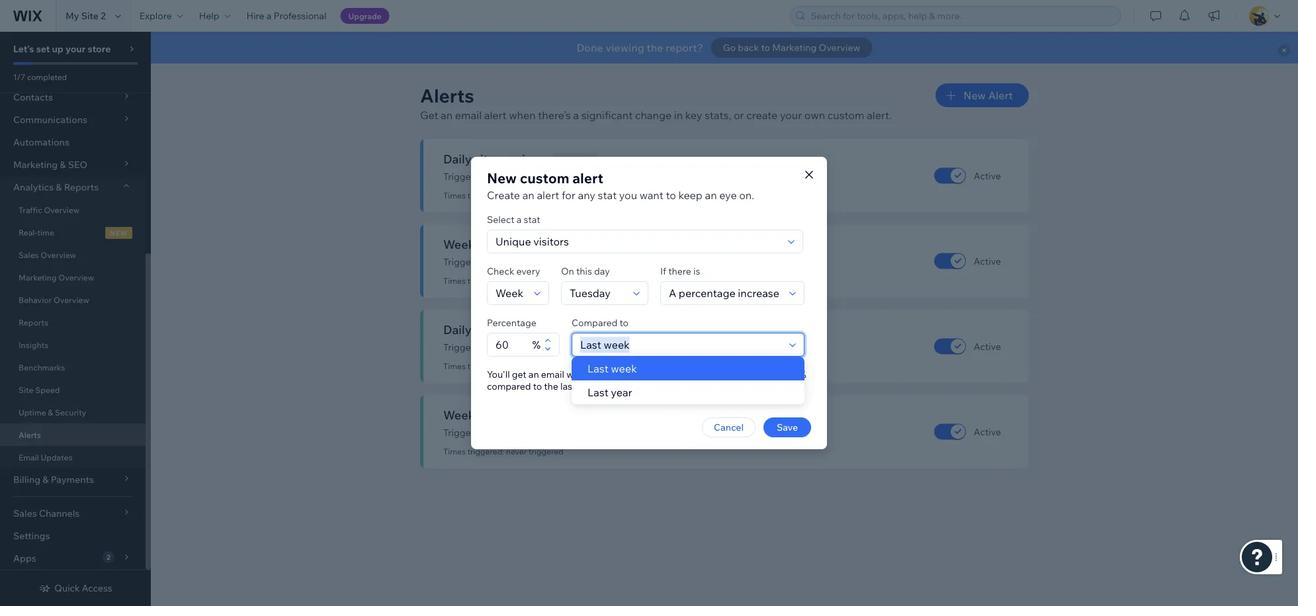 Task type: vqa. For each thing, say whether or not it's contained in the screenshot.
product in the "Does your product come in different options, like size, color or material? Add them here."
no



Task type: describe. For each thing, give the bounding box(es) containing it.
behavior overview link
[[0, 289, 146, 311]]

never for daily total sales
[[506, 361, 527, 371]]

custom inside new custom alert create an alert for any stat you want to keep an eye on.
[[520, 169, 570, 187]]

daily for daily total sales
[[444, 322, 472, 337]]

Compared to field
[[577, 334, 786, 356]]

1 vertical spatial stat
[[524, 214, 541, 225]]

sessions. for daily site sessions
[[610, 171, 649, 182]]

stats,
[[705, 109, 732, 122]]

any
[[578, 189, 596, 202]]

never for daily site sessions
[[506, 191, 527, 201]]

1 horizontal spatial alert
[[537, 189, 560, 202]]

1 vertical spatial reports
[[19, 317, 48, 327]]

alert.
[[867, 109, 892, 122]]

by
[[729, 369, 740, 380]]

new custom alert create an alert for any stat you want to keep an eye on.
[[487, 169, 755, 202]]

back
[[738, 42, 759, 53]]

total down last year
[[602, 427, 622, 439]]

email
[[19, 452, 39, 462]]

behavior overview
[[19, 295, 89, 305]]

traffic overview
[[19, 205, 80, 215]]

If there is field
[[665, 282, 786, 304]]

increase
[[691, 369, 727, 380]]

day
[[594, 265, 610, 277]]

daily site sessions
[[444, 151, 546, 166]]

compared
[[487, 381, 531, 392]]

daily for sessions
[[570, 171, 590, 182]]

save button
[[764, 418, 812, 438]]

every
[[517, 265, 540, 277]]

sales overview link
[[0, 244, 146, 266]]

sessions for weekly site sessions
[[511, 237, 559, 252]]

new for custom
[[487, 169, 517, 187]]

custom inside alerts get an email alert when there's a significant change in key stats, or create your own custom alert.
[[828, 109, 865, 122]]

insights
[[19, 340, 48, 350]]

on.
[[740, 189, 755, 202]]

automations link
[[0, 131, 146, 154]]

alerts for alerts get an email alert when there's a significant change in key stats, or create your own custom alert.
[[420, 84, 474, 107]]

you
[[619, 189, 638, 202]]

email for you'll
[[541, 369, 565, 380]]

site up any
[[592, 171, 608, 182]]

analytics & reports button
[[0, 176, 146, 199]]

overview inside button
[[819, 42, 861, 53]]

triggered: for daily total sales
[[468, 361, 504, 371]]

an inside you'll get an email when weekly unique visitors increase by more than 60% compared to the last week.
[[529, 369, 539, 380]]

triggered: for weekly total sales
[[468, 447, 504, 457]]

uptime & security link
[[0, 401, 146, 424]]

& for reports
[[56, 181, 62, 193]]

uptime & security
[[19, 407, 86, 417]]

new for alert
[[964, 89, 986, 102]]

analytics
[[13, 181, 54, 193]]

to inside you'll get an email when weekly unique visitors increase by more than 60% compared to the last week.
[[533, 381, 542, 392]]

you'll get an email when weekly unique visitors increase by more than 60% compared to the last week.
[[487, 369, 807, 392]]

my
[[66, 10, 79, 22]]

change for daily total sales
[[526, 342, 558, 353]]

compared
[[572, 317, 618, 329]]

a inside alerts get an email alert when there's a significant change in key stats, or create your own custom alert.
[[573, 109, 579, 122]]

analytics & reports
[[13, 181, 99, 193]]

& for security
[[48, 407, 53, 417]]

or
[[734, 109, 744, 122]]

daily for sales
[[570, 342, 590, 353]]

keep
[[679, 189, 703, 202]]

marketing inside sidebar element
[[19, 272, 57, 282]]

sales
[[19, 250, 39, 260]]

explore
[[140, 10, 172, 22]]

site up 'create'
[[474, 151, 495, 166]]

trigger: for weekly site sessions
[[444, 256, 477, 268]]

upgrade button
[[340, 8, 390, 24]]

last
[[561, 381, 576, 392]]

more
[[742, 369, 764, 380]]

real-
[[19, 227, 37, 237]]

triggered for daily site sessions
[[529, 191, 564, 201]]

daily total sales
[[444, 322, 531, 337]]

quick access button
[[39, 583, 112, 594]]

Search for tools, apps, help & more... field
[[807, 7, 1117, 25]]

updates
[[41, 452, 72, 462]]

an right 'create'
[[523, 189, 535, 202]]

significant for daily total sales
[[479, 342, 524, 353]]

weekly for sales
[[570, 427, 600, 439]]

on
[[561, 265, 574, 277]]

there's
[[538, 109, 571, 122]]

total down compared
[[488, 407, 513, 422]]

hire a professional
[[247, 10, 327, 22]]

active for daily site sessions
[[974, 170, 1002, 181]]

weekly for weekly total sales
[[444, 407, 485, 422]]

1/7
[[13, 72, 25, 82]]

default for daily total sales
[[548, 327, 576, 336]]

an inside alerts get an email alert when there's a significant change in key stats, or create your own custom alert.
[[441, 109, 453, 122]]

get
[[512, 369, 527, 380]]

active for daily total sales
[[974, 341, 1002, 352]]

last week
[[588, 362, 637, 375]]

set
[[36, 43, 50, 55]]

last year
[[588, 386, 633, 399]]

to inside new custom alert create an alert for any stat you want to keep an eye on.
[[666, 189, 676, 202]]

significant inside alerts get an email alert when there's a significant change in key stats, or create your own custom alert.
[[582, 109, 633, 122]]

let's set up your store
[[13, 43, 111, 55]]

1 vertical spatial alert
[[573, 169, 604, 187]]

alerts get an email alert when there's a significant change in key stats, or create your own custom alert.
[[420, 84, 892, 122]]

check
[[487, 265, 515, 277]]

list box containing last week
[[572, 357, 805, 404]]

in for weekly total sales
[[560, 427, 568, 439]]

triggered for daily total sales
[[529, 361, 564, 371]]

new alert button
[[936, 83, 1029, 107]]

week
[[611, 362, 637, 375]]

default for weekly site sessions
[[575, 242, 603, 250]]

weekly total sales
[[444, 407, 544, 422]]

marketing overview
[[19, 272, 94, 282]]

trigger: significant change in daily total sales.
[[444, 342, 638, 353]]

daily for daily site sessions
[[444, 151, 472, 166]]

default for weekly total sales
[[561, 413, 589, 421]]

weekly inside you'll get an email when weekly unique visitors increase by more than 60% compared to the last week.
[[592, 369, 622, 380]]

go back to marketing overview button
[[711, 38, 873, 58]]

last for last year
[[588, 386, 609, 399]]

on this day
[[561, 265, 610, 277]]

professional
[[274, 10, 327, 22]]

done viewing the report? alert
[[151, 32, 1299, 64]]

site speed link
[[0, 379, 146, 401]]

sidebar element
[[0, 0, 151, 606]]

time
[[37, 227, 54, 237]]

help
[[199, 10, 219, 22]]

reports link
[[0, 311, 146, 334]]

%
[[532, 338, 541, 351]]

weekly for weekly site sessions
[[444, 237, 485, 252]]

times triggered: never triggered for weekly site sessions
[[444, 276, 564, 286]]

your inside alerts get an email alert when there's a significant change in key stats, or create your own custom alert.
[[780, 109, 802, 122]]

get
[[420, 109, 439, 122]]

times triggered: never triggered for daily total sales
[[444, 361, 564, 371]]

total up last week
[[592, 342, 612, 353]]

uptime
[[19, 407, 46, 417]]

benchmarks link
[[0, 356, 146, 379]]

Percentage text field
[[492, 334, 532, 356]]

benchmarks
[[19, 362, 65, 372]]

marketing inside button
[[773, 42, 817, 53]]

settings link
[[0, 525, 146, 547]]

create
[[747, 109, 778, 122]]

sales for weekly total sales
[[516, 407, 544, 422]]

to right the compared
[[620, 317, 629, 329]]

go
[[723, 42, 736, 53]]

report?
[[666, 41, 703, 54]]

trigger: for daily total sales
[[444, 342, 477, 353]]

in for weekly site sessions
[[560, 256, 568, 268]]

times triggered: never triggered for daily site sessions
[[444, 191, 564, 201]]

when inside you'll get an email when weekly unique visitors increase by more than 60% compared to the last week.
[[567, 369, 590, 380]]



Task type: locate. For each thing, give the bounding box(es) containing it.
&
[[56, 181, 62, 193], [48, 407, 53, 417]]

the inside you'll get an email when weekly unique visitors increase by more than 60% compared to the last week.
[[544, 381, 559, 392]]

0 horizontal spatial &
[[48, 407, 53, 417]]

site left 2
[[81, 10, 99, 22]]

there
[[669, 265, 692, 277]]

change left on
[[526, 256, 558, 268]]

0 horizontal spatial when
[[509, 109, 536, 122]]

traffic overview link
[[0, 199, 146, 221]]

0 vertical spatial your
[[66, 43, 86, 55]]

compared to
[[572, 317, 629, 329]]

site right this
[[602, 256, 618, 268]]

1 vertical spatial sessions
[[511, 237, 559, 252]]

1 daily from the top
[[444, 151, 472, 166]]

sales. for weekly total sales
[[624, 427, 648, 439]]

sessions up trigger: significant change in weekly site sessions.
[[511, 237, 559, 252]]

4 triggered: from the top
[[468, 447, 504, 457]]

key
[[686, 109, 703, 122]]

0 vertical spatial email
[[455, 109, 482, 122]]

1 vertical spatial the
[[544, 381, 559, 392]]

0 horizontal spatial the
[[544, 381, 559, 392]]

active for weekly total sales
[[974, 426, 1002, 438]]

1 vertical spatial weekly
[[444, 407, 485, 422]]

1 vertical spatial when
[[567, 369, 590, 380]]

1 vertical spatial marketing
[[19, 272, 57, 282]]

speed
[[35, 385, 60, 395]]

& inside dropdown button
[[56, 181, 62, 193]]

alert up any
[[573, 169, 604, 187]]

sales. down year
[[624, 427, 648, 439]]

0 vertical spatial &
[[56, 181, 62, 193]]

2 horizontal spatial alert
[[573, 169, 604, 187]]

in for daily total sales
[[560, 342, 568, 353]]

active for weekly site sessions
[[974, 255, 1002, 267]]

email updates
[[19, 452, 72, 462]]

sessions for daily site sessions
[[497, 151, 546, 166]]

significant right there's
[[582, 109, 633, 122]]

the inside done viewing the report? alert
[[647, 41, 664, 54]]

default
[[562, 157, 590, 165], [575, 242, 603, 250], [548, 327, 576, 336], [561, 413, 589, 421]]

traffic
[[19, 205, 42, 215]]

total
[[474, 322, 500, 337], [592, 342, 612, 353], [488, 407, 513, 422], [602, 427, 622, 439]]

weekly for sessions
[[570, 256, 600, 268]]

quick access
[[55, 583, 112, 594]]

alerts inside sidebar element
[[19, 430, 41, 440]]

1 trigger: from the top
[[444, 171, 477, 182]]

1 vertical spatial daily
[[570, 342, 590, 353]]

the left report?
[[647, 41, 664, 54]]

times for weekly total sales
[[444, 447, 466, 457]]

0 horizontal spatial marketing
[[19, 272, 57, 282]]

site inside sidebar element
[[19, 385, 33, 395]]

last for last week
[[588, 362, 609, 375]]

2 triggered: from the top
[[468, 276, 504, 286]]

times triggered: never triggered up compared
[[444, 361, 564, 371]]

a right hire
[[267, 10, 272, 22]]

1 horizontal spatial &
[[56, 181, 62, 193]]

0 horizontal spatial a
[[267, 10, 272, 22]]

times down weekly total sales
[[444, 447, 466, 457]]

4 times triggered: never triggered from the top
[[444, 447, 564, 457]]

times left you'll at bottom left
[[444, 361, 466, 371]]

in
[[674, 109, 683, 122], [560, 171, 568, 182], [560, 256, 568, 268], [560, 342, 568, 353], [560, 427, 568, 439]]

marketing right back
[[773, 42, 817, 53]]

new up 'create'
[[487, 169, 517, 187]]

triggered for weekly site sessions
[[529, 276, 564, 286]]

60%
[[788, 369, 807, 380]]

0 horizontal spatial new
[[487, 169, 517, 187]]

stat right the select
[[524, 214, 541, 225]]

2 vertical spatial weekly
[[570, 427, 600, 439]]

when left there's
[[509, 109, 536, 122]]

when up last
[[567, 369, 590, 380]]

0 vertical spatial last
[[588, 362, 609, 375]]

than
[[766, 369, 786, 380]]

this
[[577, 265, 592, 277]]

3 times triggered: never triggered from the top
[[444, 361, 564, 371]]

1 vertical spatial last
[[588, 386, 609, 399]]

sales up trigger: significant change in weekly total sales.
[[516, 407, 544, 422]]

done viewing the report?
[[577, 41, 703, 54]]

access
[[82, 583, 112, 594]]

1 horizontal spatial new
[[964, 89, 986, 102]]

settings
[[13, 530, 50, 542]]

real-time
[[19, 227, 54, 237]]

list box
[[572, 357, 805, 404]]

insights link
[[0, 334, 146, 356]]

1 vertical spatial site
[[19, 385, 33, 395]]

never up the select a stat
[[506, 191, 527, 201]]

0 vertical spatial sessions.
[[610, 171, 649, 182]]

last up week.
[[588, 362, 609, 375]]

trigger: down daily site sessions
[[444, 171, 477, 182]]

sales up trigger: significant change in daily total sales.
[[503, 322, 531, 337]]

1 vertical spatial a
[[573, 109, 579, 122]]

new inside 'button'
[[964, 89, 986, 102]]

hire a professional link
[[239, 0, 335, 32]]

alerts for alerts
[[19, 430, 41, 440]]

alert
[[989, 89, 1013, 102]]

2 active from the top
[[974, 255, 1002, 267]]

want
[[640, 189, 664, 202]]

times triggered: never triggered for weekly total sales
[[444, 447, 564, 457]]

1 vertical spatial sales
[[516, 407, 544, 422]]

a for stat
[[517, 214, 522, 225]]

1 times triggered: never triggered from the top
[[444, 191, 564, 201]]

0 vertical spatial sales.
[[614, 342, 638, 353]]

a for professional
[[267, 10, 272, 22]]

site down the select
[[488, 237, 508, 252]]

2 never from the top
[[506, 276, 527, 286]]

weekly down week.
[[570, 427, 600, 439]]

change down weekly total sales
[[526, 427, 558, 439]]

change left key
[[635, 109, 672, 122]]

alert inside alerts get an email alert when there's a significant change in key stats, or create your own custom alert.
[[484, 109, 507, 122]]

significant for weekly total sales
[[479, 427, 524, 439]]

0 vertical spatial a
[[267, 10, 272, 22]]

sales. up the week
[[614, 342, 638, 353]]

3 never from the top
[[506, 361, 527, 371]]

you'll
[[487, 369, 510, 380]]

default up the on this day
[[575, 242, 603, 250]]

daily up any
[[570, 171, 590, 182]]

reports up insights
[[19, 317, 48, 327]]

never down trigger: significant change in weekly total sales.
[[506, 447, 527, 457]]

0 vertical spatial weekly
[[570, 256, 600, 268]]

3 triggered from the top
[[529, 361, 564, 371]]

sessions.
[[610, 171, 649, 182], [620, 256, 659, 268]]

Select a stat field
[[492, 230, 784, 253]]

1 triggered from the top
[[529, 191, 564, 201]]

triggered for weekly total sales
[[529, 447, 564, 457]]

0 vertical spatial the
[[647, 41, 664, 54]]

0 horizontal spatial reports
[[19, 317, 48, 327]]

overview for behavior overview
[[54, 295, 89, 305]]

done
[[577, 41, 604, 54]]

sessions. down the select a stat field
[[620, 256, 659, 268]]

sessions. for weekly site sessions
[[620, 256, 659, 268]]

when
[[509, 109, 536, 122], [567, 369, 590, 380]]

overview for traffic overview
[[44, 205, 80, 215]]

in right %
[[560, 342, 568, 353]]

total down check every field on the left of page
[[474, 322, 500, 337]]

site speed
[[19, 385, 60, 395]]

1 vertical spatial email
[[541, 369, 565, 380]]

own
[[805, 109, 826, 122]]

save
[[777, 422, 798, 433]]

change for weekly total sales
[[526, 427, 558, 439]]

never for weekly total sales
[[506, 447, 527, 457]]

triggered down trigger: significant change in daily total sales.
[[529, 361, 564, 371]]

alerts up email
[[19, 430, 41, 440]]

1 vertical spatial sales.
[[624, 427, 648, 439]]

trigger: significant change in weekly total sales.
[[444, 427, 648, 439]]

trigger: down weekly total sales
[[444, 427, 477, 439]]

go back to marketing overview
[[723, 42, 861, 53]]

0 vertical spatial reports
[[64, 181, 99, 193]]

0 horizontal spatial your
[[66, 43, 86, 55]]

0 vertical spatial alerts
[[420, 84, 474, 107]]

4 active from the top
[[974, 426, 1002, 438]]

visitors
[[657, 369, 689, 380]]

2 vertical spatial a
[[517, 214, 522, 225]]

daily down the compared
[[570, 342, 590, 353]]

my site 2
[[66, 10, 106, 22]]

in left key
[[674, 109, 683, 122]]

last left year
[[588, 386, 609, 399]]

change up get
[[526, 342, 558, 353]]

upgrade
[[348, 11, 382, 21]]

alerts inside alerts get an email alert when there's a significant change in key stats, or create your own custom alert.
[[420, 84, 474, 107]]

1 never from the top
[[506, 191, 527, 201]]

hire
[[247, 10, 265, 22]]

4 times from the top
[[444, 447, 466, 457]]

security
[[55, 407, 86, 417]]

is
[[694, 265, 701, 277]]

never down trigger: significant change in weekly site sessions.
[[506, 276, 527, 286]]

significant for daily site sessions
[[479, 171, 524, 182]]

to inside button
[[762, 42, 771, 53]]

triggered down trigger: significant change in weekly site sessions.
[[529, 276, 564, 286]]

to right want
[[666, 189, 676, 202]]

1 horizontal spatial a
[[517, 214, 522, 225]]

0 horizontal spatial custom
[[520, 169, 570, 187]]

weekly up last year
[[592, 369, 622, 380]]

triggered: up the select
[[468, 191, 504, 201]]

triggered
[[529, 191, 564, 201], [529, 276, 564, 286], [529, 361, 564, 371], [529, 447, 564, 457]]

1 vertical spatial sessions.
[[620, 256, 659, 268]]

alert up daily site sessions
[[484, 109, 507, 122]]

week.
[[578, 381, 603, 392]]

email updates link
[[0, 446, 146, 469]]

site
[[474, 151, 495, 166], [592, 171, 608, 182], [488, 237, 508, 252], [602, 256, 618, 268]]

weekly site sessions
[[444, 237, 559, 252]]

default up trigger: significant change in daily total sales.
[[548, 327, 576, 336]]

marketing overview link
[[0, 266, 146, 289]]

4 trigger: from the top
[[444, 427, 477, 439]]

change inside alerts get an email alert when there's a significant change in key stats, or create your own custom alert.
[[635, 109, 672, 122]]

percentage
[[487, 317, 537, 329]]

last inside option
[[588, 362, 609, 375]]

1 vertical spatial daily
[[444, 322, 472, 337]]

0 vertical spatial daily
[[444, 151, 472, 166]]

2 times triggered: never triggered from the top
[[444, 276, 564, 286]]

your right up
[[66, 43, 86, 55]]

stat
[[598, 189, 617, 202], [524, 214, 541, 225]]

an left eye
[[705, 189, 717, 202]]

email for alerts
[[455, 109, 482, 122]]

an
[[441, 109, 453, 122], [523, 189, 535, 202], [705, 189, 717, 202], [529, 369, 539, 380]]

triggered:
[[468, 191, 504, 201], [468, 276, 504, 286], [468, 361, 504, 371], [468, 447, 504, 457]]

0 horizontal spatial site
[[19, 385, 33, 395]]

a right the select
[[517, 214, 522, 225]]

significant down weekly total sales
[[479, 427, 524, 439]]

triggered: down weekly site sessions
[[468, 276, 504, 286]]

weekly up on this day field
[[570, 256, 600, 268]]

unique
[[624, 369, 655, 380]]

in inside alerts get an email alert when there's a significant change in key stats, or create your own custom alert.
[[674, 109, 683, 122]]

1 horizontal spatial reports
[[64, 181, 99, 193]]

in left this
[[560, 256, 568, 268]]

1 vertical spatial weekly
[[592, 369, 622, 380]]

new left alert
[[964, 89, 986, 102]]

stat right any
[[598, 189, 617, 202]]

2 horizontal spatial a
[[573, 109, 579, 122]]

for
[[562, 189, 576, 202]]

alert down trigger: significant change in daily site sessions.
[[537, 189, 560, 202]]

3 trigger: from the top
[[444, 342, 477, 353]]

triggered: for daily site sessions
[[468, 191, 504, 201]]

an right get
[[529, 369, 539, 380]]

alerts
[[420, 84, 474, 107], [19, 430, 41, 440]]

1 last from the top
[[588, 362, 609, 375]]

4 triggered from the top
[[529, 447, 564, 457]]

1 horizontal spatial marketing
[[773, 42, 817, 53]]

new
[[110, 229, 128, 237]]

1 triggered: from the top
[[468, 191, 504, 201]]

trigger: down daily total sales
[[444, 342, 477, 353]]

1 horizontal spatial alerts
[[420, 84, 474, 107]]

email up last
[[541, 369, 565, 380]]

0 horizontal spatial email
[[455, 109, 482, 122]]

help button
[[191, 0, 239, 32]]

times triggered: never triggered
[[444, 191, 564, 201], [444, 276, 564, 286], [444, 361, 564, 371], [444, 447, 564, 457]]

1 horizontal spatial email
[[541, 369, 565, 380]]

0 vertical spatial weekly
[[444, 237, 485, 252]]

new alert
[[964, 89, 1013, 102]]

3 active from the top
[[974, 341, 1002, 352]]

daily
[[570, 171, 590, 182], [570, 342, 590, 353]]

overview for marketing overview
[[58, 272, 94, 282]]

sessions up trigger: significant change in daily site sessions.
[[497, 151, 546, 166]]

1 vertical spatial alerts
[[19, 430, 41, 440]]

0 vertical spatial alert
[[484, 109, 507, 122]]

default for daily site sessions
[[562, 157, 590, 165]]

0 vertical spatial marketing
[[773, 42, 817, 53]]

sessions. up you
[[610, 171, 649, 182]]

trigger: for daily site sessions
[[444, 171, 477, 182]]

triggered: up compared
[[468, 361, 504, 371]]

0 horizontal spatial alerts
[[19, 430, 41, 440]]

custom up for
[[520, 169, 570, 187]]

1 times from the top
[[444, 191, 466, 201]]

0 horizontal spatial alert
[[484, 109, 507, 122]]

default up trigger: significant change in daily site sessions.
[[562, 157, 590, 165]]

default down last
[[561, 413, 589, 421]]

2 daily from the top
[[444, 322, 472, 337]]

1 vertical spatial new
[[487, 169, 517, 187]]

completed
[[27, 72, 67, 82]]

2 trigger: from the top
[[444, 256, 477, 268]]

significant
[[582, 109, 633, 122], [479, 171, 524, 182], [479, 256, 524, 268], [479, 342, 524, 353], [479, 427, 524, 439]]

trigger: for weekly total sales
[[444, 427, 477, 439]]

times for daily site sessions
[[444, 191, 466, 201]]

2 vertical spatial alert
[[537, 189, 560, 202]]

sessions
[[497, 151, 546, 166], [511, 237, 559, 252]]

if
[[661, 265, 667, 277]]

your inside sidebar element
[[66, 43, 86, 55]]

triggered: down weekly total sales
[[468, 447, 504, 457]]

last week option
[[572, 357, 805, 381]]

1 horizontal spatial your
[[780, 109, 802, 122]]

an right the get
[[441, 109, 453, 122]]

times left check
[[444, 276, 466, 286]]

1 weekly from the top
[[444, 237, 485, 252]]

1 horizontal spatial site
[[81, 10, 99, 22]]

0 vertical spatial sales
[[503, 322, 531, 337]]

1 active from the top
[[974, 170, 1002, 181]]

significant up 'create'
[[479, 171, 524, 182]]

1 vertical spatial your
[[780, 109, 802, 122]]

marketing up behavior
[[19, 272, 57, 282]]

new inside new custom alert create an alert for any stat you want to keep an eye on.
[[487, 169, 517, 187]]

0 vertical spatial stat
[[598, 189, 617, 202]]

never for weekly site sessions
[[506, 276, 527, 286]]

reports inside dropdown button
[[64, 181, 99, 193]]

trigger: left check
[[444, 256, 477, 268]]

2 daily from the top
[[570, 342, 590, 353]]

& right uptime
[[48, 407, 53, 417]]

alerts link
[[0, 424, 146, 446]]

2 weekly from the top
[[444, 407, 485, 422]]

when inside alerts get an email alert when there's a significant change in key stats, or create your own custom alert.
[[509, 109, 536, 122]]

significant down daily total sales
[[479, 342, 524, 353]]

trigger: significant change in daily site sessions.
[[444, 171, 649, 182]]

sales. for daily total sales
[[614, 342, 638, 353]]

sales for daily total sales
[[503, 322, 531, 337]]

significant for weekly site sessions
[[479, 256, 524, 268]]

times for weekly site sessions
[[444, 276, 466, 286]]

cancel
[[714, 422, 744, 433]]

in up for
[[560, 171, 568, 182]]

0 vertical spatial custom
[[828, 109, 865, 122]]

4 never from the top
[[506, 447, 527, 457]]

overview for sales overview
[[41, 250, 76, 260]]

to right compared
[[533, 381, 542, 392]]

0 horizontal spatial stat
[[524, 214, 541, 225]]

alerts up the get
[[420, 84, 474, 107]]

3 triggered: from the top
[[468, 361, 504, 371]]

0 vertical spatial site
[[81, 10, 99, 22]]

triggered down trigger: significant change in weekly total sales.
[[529, 447, 564, 457]]

1 daily from the top
[[570, 171, 590, 182]]

site left speed
[[19, 385, 33, 395]]

stat inside new custom alert create an alert for any stat you want to keep an eye on.
[[598, 189, 617, 202]]

times for daily total sales
[[444, 361, 466, 371]]

2 last from the top
[[588, 386, 609, 399]]

On this day field
[[566, 282, 630, 304]]

reports up traffic overview link
[[64, 181, 99, 193]]

Check every field
[[492, 282, 530, 304]]

0 vertical spatial sessions
[[497, 151, 546, 166]]

triggered: for weekly site sessions
[[468, 276, 504, 286]]

change for weekly site sessions
[[526, 256, 558, 268]]

times triggered: never triggered down weekly total sales
[[444, 447, 564, 457]]

0 vertical spatial daily
[[570, 171, 590, 182]]

1 horizontal spatial when
[[567, 369, 590, 380]]

1 vertical spatial &
[[48, 407, 53, 417]]

1 horizontal spatial stat
[[598, 189, 617, 202]]

sales overview
[[19, 250, 76, 260]]

year
[[611, 386, 633, 399]]

0 vertical spatial when
[[509, 109, 536, 122]]

the left last
[[544, 381, 559, 392]]

significant down weekly site sessions
[[479, 256, 524, 268]]

times left 'create'
[[444, 191, 466, 201]]

& up traffic overview
[[56, 181, 62, 193]]

change down daily site sessions
[[526, 171, 558, 182]]

1 vertical spatial custom
[[520, 169, 570, 187]]

eye
[[720, 189, 737, 202]]

never
[[506, 191, 527, 201], [506, 276, 527, 286], [506, 361, 527, 371], [506, 447, 527, 457]]

2 triggered from the top
[[529, 276, 564, 286]]

1 horizontal spatial the
[[647, 41, 664, 54]]

3 times from the top
[[444, 361, 466, 371]]

email inside you'll get an email when weekly unique visitors increase by more than 60% compared to the last week.
[[541, 369, 565, 380]]

in down last
[[560, 427, 568, 439]]

triggered down trigger: significant change in daily site sessions.
[[529, 191, 564, 201]]

0 vertical spatial new
[[964, 89, 986, 102]]

2 times from the top
[[444, 276, 466, 286]]

times triggered: never triggered down weekly site sessions
[[444, 276, 564, 286]]

in for daily site sessions
[[560, 171, 568, 182]]

1 horizontal spatial custom
[[828, 109, 865, 122]]

viewing
[[606, 41, 645, 54]]

create
[[487, 189, 520, 202]]

email inside alerts get an email alert when there's a significant change in key stats, or create your own custom alert.
[[455, 109, 482, 122]]

to right back
[[762, 42, 771, 53]]

times triggered: never triggered up the select
[[444, 191, 564, 201]]

change for daily site sessions
[[526, 171, 558, 182]]

trigger:
[[444, 171, 477, 182], [444, 256, 477, 268], [444, 342, 477, 353], [444, 427, 477, 439]]

never up compared
[[506, 361, 527, 371]]



